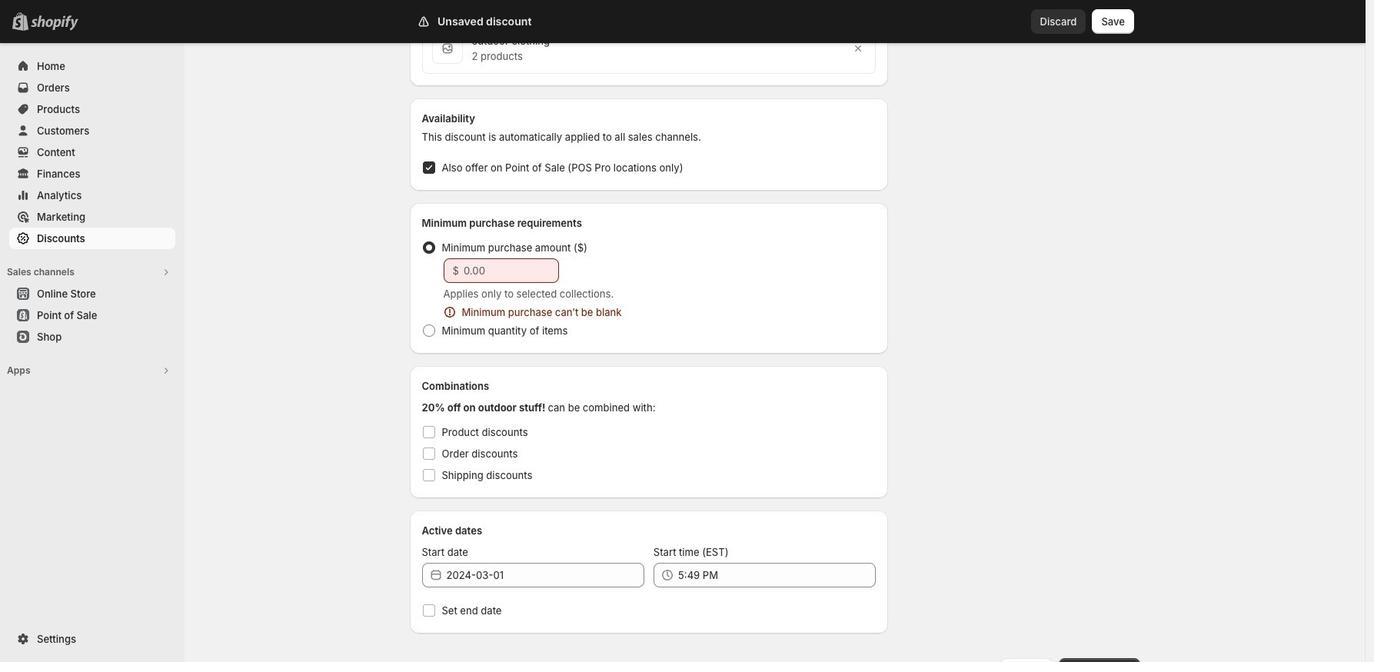Task type: describe. For each thing, give the bounding box(es) containing it.
shopify image
[[31, 15, 78, 31]]

0.00 text field
[[464, 258, 559, 283]]

YYYY-MM-DD text field
[[447, 563, 645, 588]]



Task type: vqa. For each thing, say whether or not it's contained in the screenshot.
the 0.00 text box
yes



Task type: locate. For each thing, give the bounding box(es) containing it.
Enter time text field
[[678, 563, 876, 588]]



